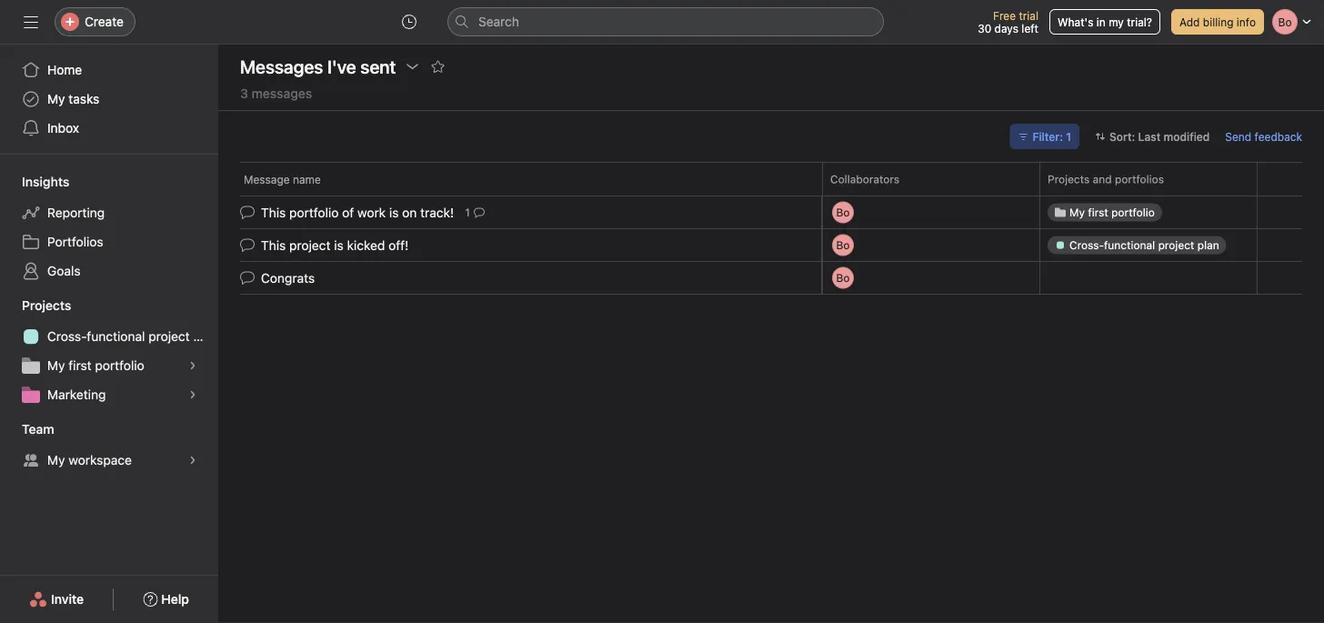 Task type: locate. For each thing, give the bounding box(es) containing it.
portfolio down cross-functional project plan link
[[95, 358, 144, 373]]

home
[[47, 62, 82, 77]]

0 vertical spatial my
[[47, 91, 65, 106]]

add
[[1180, 15, 1200, 28]]

insights element
[[0, 166, 218, 289]]

0 vertical spatial projects
[[1048, 173, 1090, 186]]

1 vertical spatial project
[[149, 329, 190, 344]]

billing
[[1203, 15, 1234, 28]]

in
[[1097, 15, 1106, 28]]

0 vertical spatial this
[[261, 205, 286, 220]]

portfolios link
[[11, 227, 207, 257]]

create
[[85, 14, 124, 29]]

my first portfolio link
[[11, 351, 207, 380]]

projects inside column header
[[1048, 173, 1090, 186]]

0 vertical spatial project
[[289, 238, 331, 253]]

0 horizontal spatial 1
[[465, 206, 470, 219]]

1 right filter:
[[1066, 130, 1072, 143]]

message
[[244, 173, 290, 186]]

portfolio inside the projects element
[[95, 358, 144, 373]]

send
[[1226, 130, 1252, 143]]

is left on
[[389, 205, 399, 220]]

i've sent
[[328, 55, 396, 77]]

filter: 1
[[1033, 130, 1072, 143]]

30
[[978, 22, 992, 35]]

insights
[[22, 174, 69, 189]]

see details, my workspace image
[[187, 455, 198, 466]]

my inside my first portfolio link
[[47, 358, 65, 373]]

hide sidebar image
[[24, 15, 38, 29]]

portfolio down name
[[289, 205, 339, 220]]

1 vertical spatial portfolio
[[95, 358, 144, 373]]

1 horizontal spatial projects
[[1048, 173, 1090, 186]]

2 vertical spatial my
[[47, 453, 65, 468]]

filter: 1 button
[[1010, 124, 1080, 149]]

inbox
[[47, 121, 79, 136]]

1 vertical spatial 1
[[465, 206, 470, 219]]

row
[[218, 162, 1325, 196], [240, 195, 1303, 196]]

my inside my tasks 'link'
[[47, 91, 65, 106]]

this up the congrats
[[261, 238, 286, 253]]

portfolio inside cell
[[289, 205, 339, 220]]

search
[[479, 14, 519, 29]]

cell inside congrats "row"
[[1040, 261, 1258, 295]]

1 cell from the top
[[1040, 196, 1258, 229]]

this down message
[[261, 205, 286, 220]]

cross-functional project plan link
[[11, 322, 218, 351]]

collaborators column header
[[822, 162, 1045, 196]]

conversation name for this portfolio of work is on track! cell
[[218, 196, 822, 229]]

this
[[261, 205, 286, 220], [261, 238, 286, 253]]

0 horizontal spatial project
[[149, 329, 190, 344]]

marketing
[[47, 387, 106, 402]]

my tasks
[[47, 91, 99, 106]]

1 horizontal spatial 1
[[1066, 130, 1072, 143]]

invite
[[51, 592, 84, 607]]

1 vertical spatial is
[[334, 238, 344, 253]]

portfolios
[[1115, 173, 1164, 186]]

work
[[358, 205, 386, 220]]

cell
[[1040, 196, 1258, 229], [1040, 228, 1258, 262], [1040, 261, 1258, 295]]

projects up cross-
[[22, 298, 71, 313]]

1 vertical spatial this
[[261, 238, 286, 253]]

1 horizontal spatial is
[[389, 205, 399, 220]]

project
[[289, 238, 331, 253], [149, 329, 190, 344]]

home link
[[11, 55, 207, 85]]

my left tasks on the top left of page
[[47, 91, 65, 106]]

0 horizontal spatial portfolio
[[95, 358, 144, 373]]

search list box
[[448, 7, 884, 36]]

1 horizontal spatial project
[[289, 238, 331, 253]]

1 horizontal spatial portfolio
[[289, 205, 339, 220]]

1 vertical spatial my
[[47, 358, 65, 373]]

row containing message name
[[218, 162, 1325, 196]]

history image
[[402, 15, 417, 29]]

cell inside this project is kicked off! row
[[1040, 228, 1258, 262]]

1 vertical spatial projects
[[22, 298, 71, 313]]

feedback
[[1255, 130, 1303, 143]]

sort: last modified
[[1110, 130, 1210, 143]]

functional
[[87, 329, 145, 344]]

0 vertical spatial 1
[[1066, 130, 1072, 143]]

1 this from the top
[[261, 205, 286, 220]]

project up the congrats
[[289, 238, 331, 253]]

my
[[47, 91, 65, 106], [47, 358, 65, 373], [47, 453, 65, 468]]

workspace
[[69, 453, 132, 468]]

2 this from the top
[[261, 238, 286, 253]]

this portfolio of work is on track! row
[[218, 194, 1325, 231]]

my for my tasks
[[47, 91, 65, 106]]

is
[[389, 205, 399, 220], [334, 238, 344, 253]]

inbox link
[[11, 114, 207, 143]]

2 my from the top
[[47, 358, 65, 373]]

add billing info button
[[1172, 9, 1264, 35]]

trial
[[1019, 9, 1039, 22]]

conversation name for this project is kicked off! cell
[[218, 228, 822, 262]]

cell inside this portfolio of work is on track! row
[[1040, 196, 1258, 229]]

portfolio
[[289, 205, 339, 220], [95, 358, 144, 373]]

project left plan
[[149, 329, 190, 344]]

3 my from the top
[[47, 453, 65, 468]]

kicked
[[347, 238, 385, 253]]

collaborators
[[831, 173, 900, 186]]

my left first at the bottom left of page
[[47, 358, 65, 373]]

plan
[[193, 329, 218, 344]]

tree grid
[[218, 194, 1325, 296]]

0 horizontal spatial projects
[[22, 298, 71, 313]]

this project is kicked off!
[[261, 238, 409, 253]]

0 vertical spatial portfolio
[[289, 205, 339, 220]]

my down team
[[47, 453, 65, 468]]

congrats
[[261, 270, 315, 285]]

1 right track!
[[465, 206, 470, 219]]

3 cell from the top
[[1040, 261, 1258, 295]]

my workspace link
[[11, 446, 207, 475]]

projects and portfolios column header
[[1040, 162, 1263, 196]]

invite button
[[17, 583, 96, 616]]

projects inside dropdown button
[[22, 298, 71, 313]]

1 my from the top
[[47, 91, 65, 106]]

this portfolio of work is on track!
[[261, 205, 454, 220]]

my inside my workspace link
[[47, 453, 65, 468]]

send feedback link
[[1226, 128, 1303, 145]]

projects
[[1048, 173, 1090, 186], [22, 298, 71, 313]]

cross-functional project plan
[[47, 329, 218, 344]]

projects for projects and portfolios
[[1048, 173, 1090, 186]]

help button
[[131, 583, 201, 616]]

portfolios
[[47, 234, 103, 249]]

team
[[22, 422, 54, 437]]

this project is kicked off! row
[[218, 227, 1325, 263]]

projects and portfolios
[[1048, 173, 1164, 186]]

is left kicked
[[334, 238, 344, 253]]

1
[[1066, 130, 1072, 143], [465, 206, 470, 219]]

2 cell from the top
[[1040, 228, 1258, 262]]

info
[[1237, 15, 1256, 28]]

0 horizontal spatial is
[[334, 238, 344, 253]]

projects left the and
[[1048, 173, 1090, 186]]

congrats row
[[218, 260, 1325, 296]]

trial?
[[1127, 15, 1153, 28]]



Task type: vqa. For each thing, say whether or not it's contained in the screenshot.
second My from the bottom of the page
yes



Task type: describe. For each thing, give the bounding box(es) containing it.
my tasks link
[[11, 85, 207, 114]]

tasks
[[69, 91, 99, 106]]

left
[[1022, 22, 1039, 35]]

goals
[[47, 263, 81, 278]]

projects button
[[0, 297, 71, 315]]

see details, my first portfolio image
[[187, 360, 198, 371]]

days
[[995, 22, 1019, 35]]

message name column header
[[240, 162, 828, 196]]

my for my workspace
[[47, 453, 65, 468]]

my first portfolio
[[47, 358, 144, 373]]

this for this project is kicked off!
[[261, 238, 286, 253]]

add to starred image
[[431, 59, 445, 74]]

my
[[1109, 15, 1124, 28]]

teams element
[[0, 413, 218, 479]]

actions image
[[405, 59, 420, 74]]

cell for is
[[1040, 196, 1258, 229]]

free trial 30 days left
[[978, 9, 1039, 35]]

messages i've sent
[[240, 55, 396, 77]]

filter:
[[1033, 130, 1063, 143]]

1 button
[[461, 203, 488, 222]]

0 vertical spatial is
[[389, 205, 399, 220]]

3 messages button
[[240, 86, 312, 110]]

on
[[402, 205, 417, 220]]

of
[[342, 205, 354, 220]]

marketing link
[[11, 380, 207, 409]]

global element
[[0, 45, 218, 154]]

search button
[[448, 7, 884, 36]]

off!
[[389, 238, 409, 253]]

help
[[161, 592, 189, 607]]

cell for off!
[[1040, 228, 1258, 262]]

message name
[[244, 173, 321, 186]]

reporting
[[47, 205, 105, 220]]

first
[[69, 358, 92, 373]]

messages
[[252, 86, 312, 101]]

projects element
[[0, 289, 218, 413]]

conversation name for congrats cell
[[218, 261, 822, 295]]

project inside conversation name for this project is kicked off! cell
[[289, 238, 331, 253]]

project inside cross-functional project plan link
[[149, 329, 190, 344]]

insights button
[[0, 173, 69, 191]]

see details, marketing image
[[187, 389, 198, 400]]

what's in my trial? button
[[1050, 9, 1161, 35]]

create button
[[55, 7, 136, 36]]

free
[[993, 9, 1016, 22]]

name
[[293, 173, 321, 186]]

1 inside "button"
[[465, 206, 470, 219]]

reporting link
[[11, 198, 207, 227]]

sort: last modified button
[[1087, 124, 1218, 149]]

tree grid containing this portfolio of work is on track!
[[218, 194, 1325, 296]]

3 messages
[[240, 86, 312, 101]]

cross-
[[47, 329, 87, 344]]

team button
[[0, 420, 54, 438]]

projects for projects
[[22, 298, 71, 313]]

my for my first portfolio
[[47, 358, 65, 373]]

messages
[[240, 55, 323, 77]]

send feedback
[[1226, 130, 1303, 143]]

last
[[1139, 130, 1161, 143]]

add billing info
[[1180, 15, 1256, 28]]

my workspace
[[47, 453, 132, 468]]

sort:
[[1110, 130, 1136, 143]]

goals link
[[11, 257, 207, 286]]

what's
[[1058, 15, 1094, 28]]

this for this portfolio of work is on track!
[[261, 205, 286, 220]]

1 inside button
[[1066, 130, 1072, 143]]

track!
[[420, 205, 454, 220]]

what's in my trial?
[[1058, 15, 1153, 28]]

3
[[240, 86, 248, 101]]

and
[[1093, 173, 1112, 186]]

modified
[[1164, 130, 1210, 143]]



